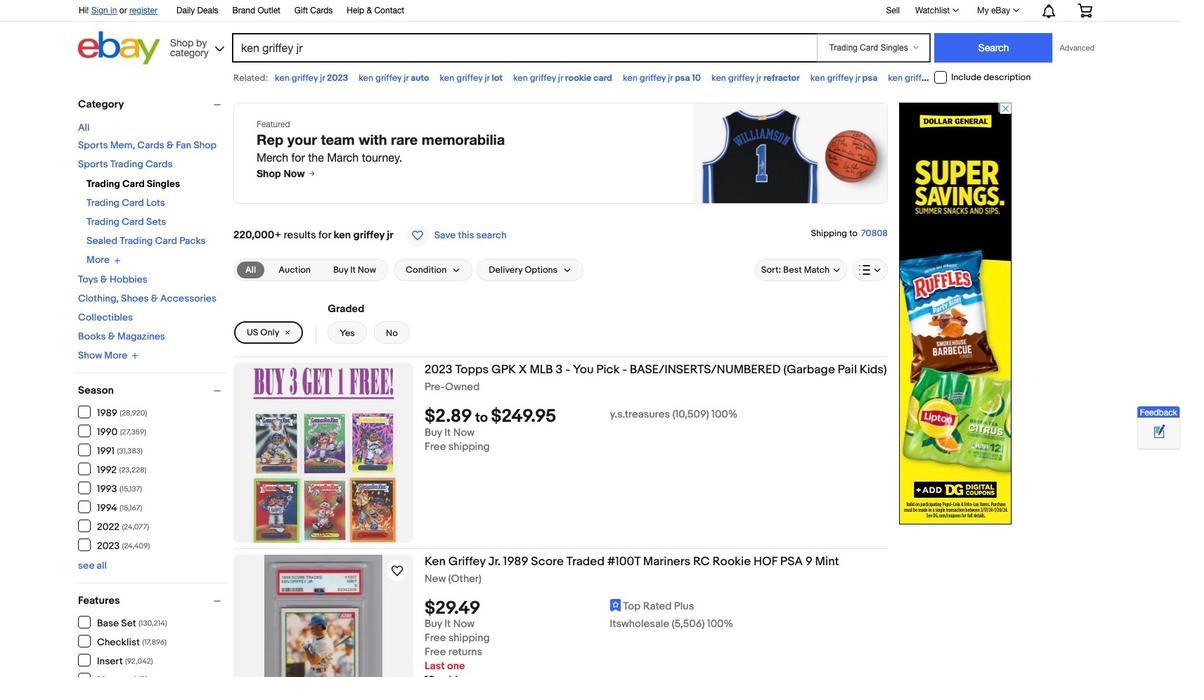 Task type: locate. For each thing, give the bounding box(es) containing it.
listing options selector. list view selected. image
[[859, 264, 882, 276]]

my ebay image
[[1013, 8, 1019, 12]]

0 vertical spatial heading
[[425, 363, 887, 377]]

2023 topps gpk x mlb 3 - you pick - base/inserts/numbered (garbage pail kids) image
[[249, 363, 397, 543]]

2 heading from the top
[[425, 555, 839, 569]]

watchlist image
[[953, 8, 959, 12]]

main content
[[233, 91, 888, 677]]

region
[[233, 103, 888, 204]]

ken griffey jr. 1989 score traded #100t mariners rc rookie hof psa 9 mint image
[[264, 555, 383, 677]]

advertisement element
[[899, 103, 1012, 524]]

1 vertical spatial heading
[[425, 555, 839, 569]]

None submit
[[935, 33, 1053, 63]]

heading
[[425, 363, 887, 377], [425, 555, 839, 569]]

banner
[[71, 0, 1103, 68]]



Task type: describe. For each thing, give the bounding box(es) containing it.
watch ken griffey jr. 1989 score traded #100t mariners rc rookie hof psa 9 mint image
[[389, 562, 406, 579]]

account navigation
[[71, 0, 1103, 22]]

top rated plus image
[[610, 599, 621, 612]]

your shopping cart image
[[1077, 4, 1093, 18]]

All selected text field
[[245, 264, 256, 276]]

1 heading from the top
[[425, 363, 887, 377]]

save this search ken griffey jr search image
[[406, 224, 429, 247]]

Search for anything text field
[[234, 34, 814, 61]]



Task type: vqa. For each thing, say whether or not it's contained in the screenshot.
Daily Deals LINK
no



